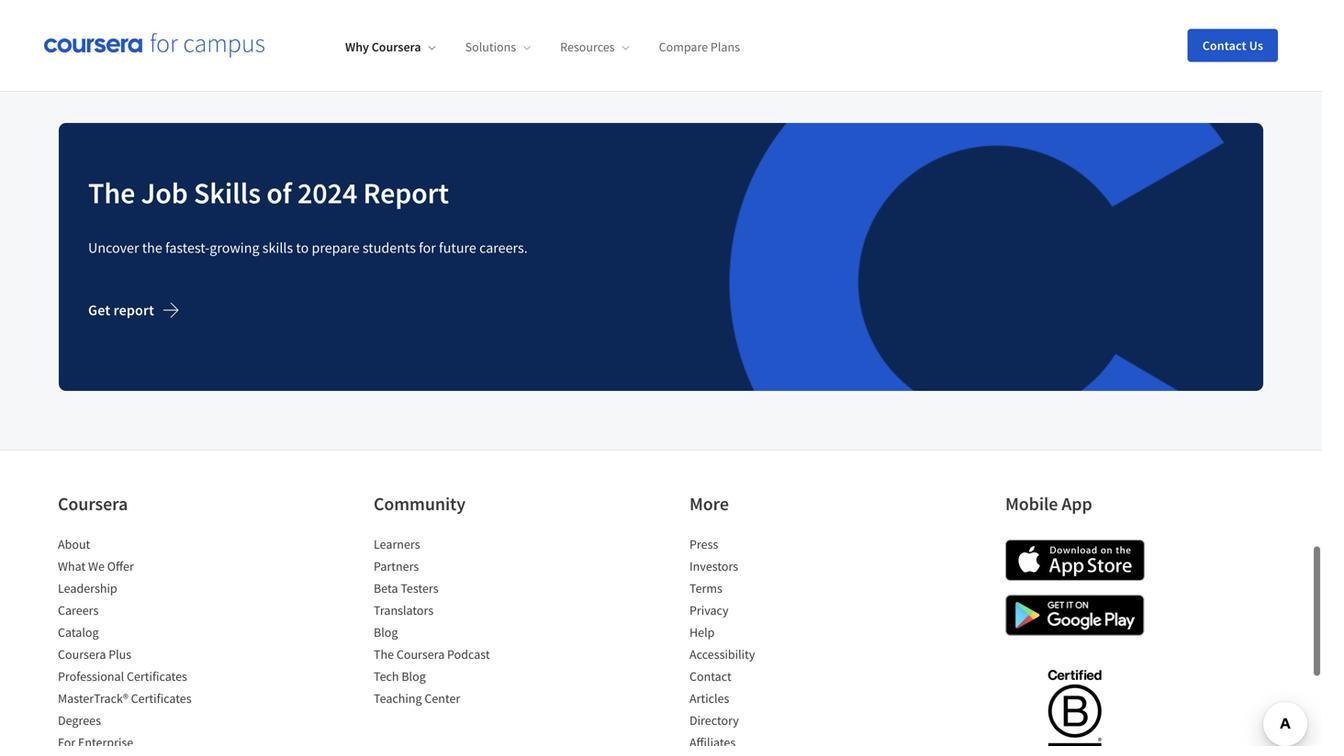 Task type: vqa. For each thing, say whether or not it's contained in the screenshot.
the middle List
yes



Task type: locate. For each thing, give the bounding box(es) containing it.
contact
[[1203, 37, 1247, 54], [690, 669, 732, 685]]

professional certificates link
[[58, 669, 187, 685]]

2 list from the left
[[374, 535, 530, 712]]

list item down mastertrack® certificates link
[[58, 734, 214, 746]]

press link
[[690, 536, 718, 553]]

contact link
[[690, 669, 732, 685]]

help link
[[690, 625, 715, 641]]

compare plans
[[659, 39, 740, 55]]

0 horizontal spatial contact
[[690, 669, 732, 685]]

0 vertical spatial contact
[[1203, 37, 1247, 54]]

list for coursera
[[58, 535, 214, 746]]

why coursera link
[[345, 39, 436, 55]]

list for community
[[374, 535, 530, 712]]

mastertrack® certificates link
[[58, 691, 192, 707]]

list item for more
[[690, 734, 846, 746]]

teaching
[[374, 691, 422, 707]]

list containing learners
[[374, 535, 530, 712]]

the down blog link
[[374, 647, 394, 663]]

1 vertical spatial contact
[[690, 669, 732, 685]]

students
[[363, 239, 416, 257]]

0 vertical spatial certificates
[[127, 669, 187, 685]]

community
[[374, 493, 466, 516]]

beta testers link
[[374, 580, 439, 597]]

privacy
[[690, 603, 729, 619]]

2024
[[297, 175, 357, 211]]

1 horizontal spatial list item
[[690, 734, 846, 746]]

1 list item from the left
[[58, 734, 214, 746]]

1 horizontal spatial contact
[[1203, 37, 1247, 54]]

mobile
[[1005, 493, 1058, 516]]

coursera
[[372, 39, 421, 55], [58, 493, 128, 516], [58, 647, 106, 663], [397, 647, 445, 663]]

get report button
[[88, 288, 195, 333]]

1 vertical spatial the
[[374, 647, 394, 663]]

terms
[[690, 580, 722, 597]]

0 vertical spatial the
[[88, 175, 135, 211]]

coursera down catalog 'link'
[[58, 647, 106, 663]]

more
[[690, 493, 729, 516]]

catalog
[[58, 625, 99, 641]]

download on the app store image
[[1005, 540, 1145, 581]]

partners link
[[374, 558, 419, 575]]

professional
[[58, 669, 124, 685]]

list containing press
[[690, 535, 846, 746]]

certificates down professional certificates link
[[131, 691, 192, 707]]

1 vertical spatial certificates
[[131, 691, 192, 707]]

get it on google play image
[[1005, 595, 1145, 636]]

accessibility
[[690, 647, 755, 663]]

of
[[267, 175, 292, 211]]

blog
[[374, 625, 398, 641], [402, 669, 426, 685]]

contact us
[[1203, 37, 1263, 54]]

list item
[[58, 734, 214, 746], [690, 734, 846, 746]]

the left 'job'
[[88, 175, 135, 211]]

blog up teaching center link on the left of page
[[402, 669, 426, 685]]

help
[[690, 625, 715, 641]]

we
[[88, 558, 105, 575]]

about
[[58, 536, 90, 553]]

degrees link
[[58, 713, 101, 729]]

about what we offer leadership careers catalog coursera plus professional certificates mastertrack® certificates degrees
[[58, 536, 192, 729]]

directory link
[[690, 713, 739, 729]]

degrees
[[58, 713, 101, 729]]

0 horizontal spatial list item
[[58, 734, 214, 746]]

contact inside press investors terms privacy help accessibility contact articles directory
[[690, 669, 732, 685]]

1 vertical spatial blog
[[402, 669, 426, 685]]

solutions link
[[465, 39, 531, 55]]

0 horizontal spatial blog
[[374, 625, 398, 641]]

compare
[[659, 39, 708, 55]]

list item down directory
[[690, 734, 846, 746]]

contact left us
[[1203, 37, 1247, 54]]

directory
[[690, 713, 739, 729]]

list containing about
[[58, 535, 214, 746]]

1 list from the left
[[58, 535, 214, 746]]

tech blog link
[[374, 669, 426, 685]]

terms link
[[690, 580, 722, 597]]

2 horizontal spatial list
[[690, 535, 846, 746]]

the
[[142, 239, 162, 257]]

blog down translators
[[374, 625, 398, 641]]

certificates
[[127, 669, 187, 685], [131, 691, 192, 707]]

learners partners beta testers translators blog the coursera podcast tech blog teaching center
[[374, 536, 490, 707]]

2 list item from the left
[[690, 734, 846, 746]]

leadership link
[[58, 580, 117, 597]]

0 horizontal spatial list
[[58, 535, 214, 746]]

1 horizontal spatial list
[[374, 535, 530, 712]]

coursera up tech blog link
[[397, 647, 445, 663]]

0 vertical spatial blog
[[374, 625, 398, 641]]

partners
[[374, 558, 419, 575]]

get
[[88, 301, 110, 320]]

what we offer link
[[58, 558, 134, 575]]

job
[[141, 175, 188, 211]]

contact up the articles link
[[690, 669, 732, 685]]

list
[[58, 535, 214, 746], [374, 535, 530, 712], [690, 535, 846, 746]]

the
[[88, 175, 135, 211], [374, 647, 394, 663]]

1 horizontal spatial the
[[374, 647, 394, 663]]

privacy link
[[690, 603, 729, 619]]

3 list from the left
[[690, 535, 846, 746]]

certificates up mastertrack® certificates link
[[127, 669, 187, 685]]

logo of certified b corporation image
[[1037, 659, 1112, 746]]

prepare
[[312, 239, 360, 257]]



Task type: describe. For each thing, give the bounding box(es) containing it.
blog link
[[374, 625, 398, 641]]

uncover the fastest-growing skills to prepare students for future careers.
[[88, 239, 528, 257]]

report
[[363, 175, 449, 211]]

fastest-
[[165, 239, 210, 257]]

0 horizontal spatial the
[[88, 175, 135, 211]]

the inside learners partners beta testers translators blog the coursera podcast tech blog teaching center
[[374, 647, 394, 663]]

plus
[[109, 647, 131, 663]]

coursera up the about link
[[58, 493, 128, 516]]

solutions
[[465, 39, 516, 55]]

catalog link
[[58, 625, 99, 641]]

about link
[[58, 536, 90, 553]]

list item for coursera
[[58, 734, 214, 746]]

the job skills of 2024 report
[[88, 175, 449, 211]]

offer
[[107, 558, 134, 575]]

plans
[[711, 39, 740, 55]]

what
[[58, 558, 86, 575]]

teaching center link
[[374, 691, 460, 707]]

skills
[[194, 175, 261, 211]]

get report
[[88, 301, 154, 320]]

careers
[[58, 603, 99, 619]]

future
[[439, 239, 476, 257]]

accessibility link
[[690, 647, 755, 663]]

coursera inside learners partners beta testers translators blog the coursera podcast tech blog teaching center
[[397, 647, 445, 663]]

articles
[[690, 691, 729, 707]]

coursera inside about what we offer leadership careers catalog coursera plus professional certificates mastertrack® certificates degrees
[[58, 647, 106, 663]]

for
[[419, 239, 436, 257]]

tech
[[374, 669, 399, 685]]

coursera plus link
[[58, 647, 131, 663]]

resources
[[560, 39, 615, 55]]

articles link
[[690, 691, 729, 707]]

careers.
[[479, 239, 528, 257]]

mobile app
[[1005, 493, 1092, 516]]

translators link
[[374, 603, 434, 619]]

contact inside button
[[1203, 37, 1247, 54]]

the coursera podcast link
[[374, 647, 490, 663]]

press investors terms privacy help accessibility contact articles directory
[[690, 536, 755, 729]]

testers
[[401, 580, 439, 597]]

investors
[[690, 558, 738, 575]]

mastertrack®
[[58, 691, 128, 707]]

growing
[[210, 239, 259, 257]]

to
[[296, 239, 309, 257]]

beta
[[374, 580, 398, 597]]

us
[[1249, 37, 1263, 54]]

press
[[690, 536, 718, 553]]

report
[[113, 301, 154, 320]]

leadership
[[58, 580, 117, 597]]

1 horizontal spatial blog
[[402, 669, 426, 685]]

careers link
[[58, 603, 99, 619]]

why
[[345, 39, 369, 55]]

coursera for campus image
[[44, 33, 264, 58]]

resources link
[[560, 39, 630, 55]]

compare plans link
[[659, 39, 740, 55]]

why coursera
[[345, 39, 421, 55]]

skills
[[262, 239, 293, 257]]

podcast
[[447, 647, 490, 663]]

investors link
[[690, 558, 738, 575]]

translators
[[374, 603, 434, 619]]

learners link
[[374, 536, 420, 553]]

contact us button
[[1188, 29, 1278, 62]]

coursera right why
[[372, 39, 421, 55]]

center
[[425, 691, 460, 707]]

app
[[1062, 493, 1092, 516]]

uncover
[[88, 239, 139, 257]]

learners
[[374, 536, 420, 553]]

list for more
[[690, 535, 846, 746]]



